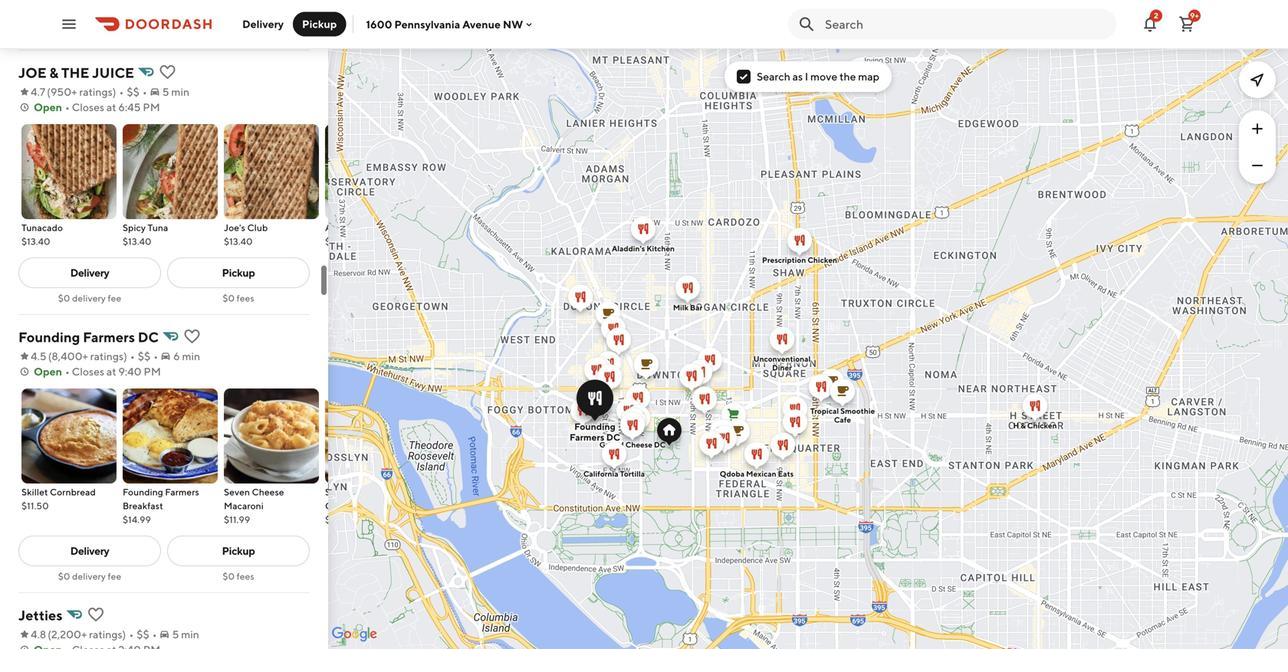 Task type: vqa. For each thing, say whether or not it's contained in the screenshot.
JOE
yes



Task type: describe. For each thing, give the bounding box(es) containing it.
jetties
[[18, 608, 63, 624]]

avenue
[[463, 18, 501, 30]]

5 min for joe & the juice
[[162, 86, 190, 98]]

delivery inside button
[[242, 18, 284, 30]]

open • closes at 6:45 pm
[[34, 101, 160, 114]]

founding inside founding farmers breakfast $14.99
[[123, 487, 163, 498]]

delivery for farmers
[[72, 572, 106, 582]]

• $$ for dc
[[130, 350, 151, 363]]

as
[[793, 70, 803, 83]]

open for founding
[[34, 366, 62, 378]]

farmers inside founding farmers breakfast $14.99
[[165, 487, 199, 498]]

950+
[[51, 86, 77, 98]]

5 for joe & the juice
[[162, 86, 169, 98]]

2 vertical spatial )
[[122, 629, 126, 641]]

( 950+ ratings )
[[47, 86, 116, 98]]

i
[[805, 70, 809, 83]]

pickup for founding farmers dc
[[222, 545, 255, 558]]

skillet cornbread image
[[21, 389, 117, 484]]

spicy tuna image
[[123, 124, 218, 219]]

pickup button
[[293, 12, 346, 36]]

pm for founding farmers dc
[[144, 366, 161, 378]]

the
[[840, 70, 856, 83]]

skillet cornbread $11.50
[[21, 487, 96, 512]]

open menu image
[[60, 15, 78, 33]]

tunacado image
[[21, 124, 117, 219]]

zoom out image
[[1249, 156, 1267, 175]]

spicy tuna $13.40
[[123, 222, 168, 247]]

search as i move the map
[[757, 70, 880, 83]]

founding farmers breakfast $14.99
[[123, 487, 199, 525]]

open • closes at 9:40 pm
[[34, 366, 161, 378]]

4.8
[[31, 629, 46, 641]]

$14.99
[[123, 515, 151, 525]]

founding farmers breakfast image
[[123, 389, 218, 484]]

$11.50
[[21, 501, 49, 512]]

2 vertical spatial ratings
[[89, 629, 122, 641]]

Search as I move the map checkbox
[[737, 70, 751, 84]]

recenter the map image
[[1249, 71, 1267, 89]]

average rating of 4.8 out of 5 element
[[18, 628, 46, 643]]

map region
[[278, 0, 1289, 650]]

$13.40 for joe's club $13.40
[[224, 236, 253, 247]]

5 min for jetties
[[172, 629, 199, 641]]

9+
[[1191, 11, 1200, 20]]

1600
[[366, 18, 392, 30]]

pickup inside button
[[302, 18, 337, 30]]

closes for &
[[72, 101, 104, 114]]

fees for joe & the juice
[[237, 293, 254, 304]]

9+ button
[[1172, 9, 1203, 40]]

6
[[173, 350, 180, 363]]

) for dc
[[124, 350, 127, 363]]

pickup link for founding farmers dc
[[167, 536, 310, 567]]

nw
[[503, 18, 523, 30]]

seven cheese macaroni $11.99
[[224, 487, 284, 525]]

2 vertical spatial • $$
[[129, 629, 149, 641]]

pm for joe & the juice
[[143, 101, 160, 114]]

open for joe
[[34, 101, 62, 114]]

$0 fees for founding farmers dc
[[223, 572, 254, 582]]

2,200+
[[51, 629, 87, 641]]

search
[[757, 70, 791, 83]]

8,400+
[[52, 350, 88, 363]]

joe's club image
[[224, 124, 319, 219]]

$0 delivery fee for farmers
[[58, 572, 121, 582]]

fee for dc
[[108, 572, 121, 582]]

breakfast
[[123, 501, 163, 512]]

fee for the
[[108, 293, 121, 304]]

$11.99
[[224, 515, 250, 525]]

joe
[[18, 64, 47, 81]]

joe & the juice
[[18, 64, 134, 81]]

seven cheese macaroni image
[[224, 389, 319, 484]]

9:40
[[118, 366, 142, 378]]

delivery button
[[233, 12, 293, 36]]

joe's
[[224, 222, 245, 233]]

1600 pennsylvania avenue nw
[[366, 18, 523, 30]]

ratings for the
[[79, 86, 113, 98]]

average rating of 4.7 out of 5 element
[[18, 84, 45, 100]]



Task type: locate. For each thing, give the bounding box(es) containing it.
tuna
[[148, 222, 168, 233]]

0 vertical spatial click to add this store to your saved list image
[[159, 63, 177, 81]]

click to add this store to your saved list image
[[87, 606, 105, 624]]

$0 up 8,400+
[[58, 293, 70, 304]]

tropical
[[811, 407, 839, 416], [811, 407, 839, 416]]

$0 fees down "joe's club $13.40"
[[223, 293, 254, 304]]

chicken
[[808, 256, 838, 265], [808, 256, 838, 265], [1028, 422, 1058, 430], [1028, 422, 1058, 430]]

2 open from the top
[[34, 366, 62, 378]]

1 items, open order cart image
[[1178, 15, 1197, 33]]

fees for founding farmers dc
[[237, 572, 254, 582]]

( right 4.5
[[48, 350, 52, 363]]

1 vertical spatial • $$
[[130, 350, 151, 363]]

2 delivery from the top
[[72, 572, 106, 582]]

$0 delivery fee up click to add this store to your saved list icon
[[58, 572, 121, 582]]

milk bar
[[673, 303, 703, 312], [673, 303, 703, 312]]

delivery link for farmers
[[18, 536, 161, 567]]

0 vertical spatial )
[[113, 86, 116, 98]]

1 vertical spatial ratings
[[90, 350, 124, 363]]

cornbread
[[50, 487, 96, 498]]

open down 4.5
[[34, 366, 62, 378]]

1 vertical spatial at
[[107, 366, 116, 378]]

2 $0 fees from the top
[[223, 572, 254, 582]]

pickup right delivery button
[[302, 18, 337, 30]]

• $$ right ( 2,200+ ratings )
[[129, 629, 149, 641]]

h & chicken
[[1014, 422, 1058, 430], [1014, 422, 1058, 430]]

Store search: begin typing to search for stores available on DoorDash text field
[[825, 16, 1108, 33]]

0 vertical spatial (
[[47, 86, 51, 98]]

0 vertical spatial • $$
[[119, 86, 140, 98]]

$13.40
[[21, 236, 50, 247], [123, 236, 152, 247], [224, 236, 253, 247]]

1 delivery link from the top
[[18, 258, 161, 288]]

cafe
[[835, 416, 852, 425], [835, 416, 852, 425]]

) for the
[[113, 86, 116, 98]]

( 8,400+ ratings )
[[48, 350, 127, 363]]

2 vertical spatial pickup
[[222, 545, 255, 558]]

$13.40 down tunacado
[[21, 236, 50, 247]]

$$
[[127, 86, 140, 98], [138, 350, 151, 363], [137, 629, 149, 641]]

1 vertical spatial fees
[[237, 572, 254, 582]]

1 pickup link from the top
[[167, 258, 310, 288]]

pickup link
[[167, 258, 310, 288], [167, 536, 310, 567]]

california
[[584, 470, 619, 479], [584, 470, 619, 479]]

1 vertical spatial pickup
[[222, 267, 255, 279]]

delivery up click to add this store to your saved list icon
[[72, 572, 106, 582]]

2 horizontal spatial $13.40
[[224, 236, 253, 247]]

spicy
[[123, 222, 146, 233]]

at left 6:45 on the left of page
[[107, 101, 116, 114]]

$13.40 inside spicy tuna $13.40
[[123, 236, 152, 247]]

fees down "joe's club $13.40"
[[237, 293, 254, 304]]

1 vertical spatial (
[[48, 350, 52, 363]]

5 min
[[162, 86, 190, 98], [172, 629, 199, 641]]

• $$
[[119, 86, 140, 98], [130, 350, 151, 363], [129, 629, 149, 641]]

$0 fees down $11.99
[[223, 572, 254, 582]]

3 $13.40 from the left
[[224, 236, 253, 247]]

2 fees from the top
[[237, 572, 254, 582]]

tropical smoothie cafe
[[811, 407, 875, 425], [811, 407, 875, 425]]

notification bell image
[[1141, 15, 1160, 33]]

) right 2,200+
[[122, 629, 126, 641]]

unconventional
[[754, 355, 811, 364], [754, 355, 811, 364]]

0 vertical spatial open
[[34, 101, 62, 114]]

pm right 6:45 on the left of page
[[143, 101, 160, 114]]

pickup link down $11.99
[[167, 536, 310, 567]]

) down the juice
[[113, 86, 116, 98]]

at for dc
[[107, 366, 116, 378]]

prescription
[[763, 256, 806, 265], [763, 256, 806, 265]]

ratings
[[79, 86, 113, 98], [90, 350, 124, 363], [89, 629, 122, 641]]

2 $13.40 from the left
[[123, 236, 152, 247]]

• $$ up the 9:40
[[130, 350, 151, 363]]

$13.40 for spicy tuna $13.40
[[123, 236, 152, 247]]

1 vertical spatial $$
[[138, 350, 151, 363]]

0 vertical spatial $$
[[127, 86, 140, 98]]

tunacado $13.40
[[21, 222, 63, 247]]

( for founding
[[48, 350, 52, 363]]

( 2,200+ ratings )
[[48, 629, 126, 641]]

$0 delivery fee up ( 8,400+ ratings )
[[58, 293, 121, 304]]

farmers
[[83, 329, 135, 346], [570, 432, 605, 443], [570, 432, 605, 443], [165, 487, 199, 498]]

closes down ( 8,400+ ratings )
[[72, 366, 104, 378]]

$0 fees for joe & the juice
[[223, 293, 254, 304]]

click to add this store to your saved list image up 6 min
[[183, 328, 202, 346]]

zoom in image
[[1249, 120, 1267, 138]]

juice
[[92, 64, 134, 81]]

at left the 9:40
[[107, 366, 116, 378]]

0 vertical spatial at
[[107, 101, 116, 114]]

0 vertical spatial pickup link
[[167, 258, 310, 288]]

min
[[171, 86, 190, 98], [182, 350, 200, 363], [181, 629, 199, 641]]

6 min
[[173, 350, 200, 363]]

1 vertical spatial 5
[[172, 629, 179, 641]]

2 vertical spatial delivery
[[70, 545, 109, 558]]

move
[[811, 70, 838, 83]]

delivery for &
[[72, 293, 106, 304]]

0 vertical spatial pm
[[143, 101, 160, 114]]

6:45
[[118, 101, 141, 114]]

2
[[1155, 11, 1159, 20]]

5
[[162, 86, 169, 98], [172, 629, 179, 641]]

2 fee from the top
[[108, 572, 121, 582]]

aladdin's
[[612, 244, 645, 253], [612, 244, 645, 253]]

pickup link for joe & the juice
[[167, 258, 310, 288]]

1 vertical spatial fee
[[108, 572, 121, 582]]

cheese
[[626, 441, 653, 450], [626, 441, 653, 450], [252, 487, 284, 498]]

2 vertical spatial min
[[181, 629, 199, 641]]

joe's club $13.40
[[224, 222, 268, 247]]

(
[[47, 86, 51, 98], [48, 350, 52, 363], [48, 629, 51, 641]]

ratings for dc
[[90, 350, 124, 363]]

&
[[49, 64, 58, 81], [1021, 422, 1026, 430], [1021, 422, 1026, 430]]

( right 4.8
[[48, 629, 51, 641]]

kitchen
[[647, 244, 675, 253], [647, 244, 675, 253]]

0 vertical spatial 5
[[162, 86, 169, 98]]

founding farmers dc
[[18, 329, 159, 346], [570, 422, 621, 443], [570, 422, 621, 443]]

1 horizontal spatial 5
[[172, 629, 179, 641]]

$0 delivery fee for &
[[58, 293, 121, 304]]

( right "4.7" on the top of the page
[[47, 86, 51, 98]]

unconventional diner
[[754, 355, 811, 372], [754, 355, 811, 372]]

closes
[[72, 101, 104, 114], [72, 366, 104, 378]]

5 for jetties
[[172, 629, 179, 641]]

1 vertical spatial $0 delivery fee
[[58, 572, 121, 582]]

cheese inside 'seven cheese macaroni $11.99'
[[252, 487, 284, 498]]

1 $0 delivery fee from the top
[[58, 293, 121, 304]]

4.5
[[31, 350, 46, 363]]

$13.40 inside "joe's club $13.40"
[[224, 236, 253, 247]]

delivery link for &
[[18, 258, 161, 288]]

qdoba
[[720, 470, 745, 479], [720, 470, 745, 479]]

0 vertical spatial $0 fees
[[223, 293, 254, 304]]

1 vertical spatial pm
[[144, 366, 161, 378]]

click to add this store to your saved list image for joe & the juice
[[159, 63, 177, 81]]

$0 for pickup link associated with joe & the juice
[[223, 293, 235, 304]]

at for the
[[107, 101, 116, 114]]

delivery link down tunacado $13.40
[[18, 258, 161, 288]]

eats
[[778, 470, 794, 479], [778, 470, 794, 479]]

0 horizontal spatial click to add this store to your saved list image
[[159, 63, 177, 81]]

pickup link down "joe's club $13.40"
[[167, 258, 310, 288]]

grilled cheese dc
[[600, 441, 666, 450], [600, 441, 666, 450]]

powered by google image
[[332, 628, 377, 643]]

ratings down click to add this store to your saved list icon
[[89, 629, 122, 641]]

founding
[[18, 329, 80, 346], [575, 422, 616, 432], [575, 422, 616, 432], [123, 487, 163, 498]]

4.7
[[31, 86, 45, 98]]

$$ for dc
[[138, 350, 151, 363]]

pickup down $11.99
[[222, 545, 255, 558]]

pickup down "joe's club $13.40"
[[222, 267, 255, 279]]

$$ up 6:45 on the left of page
[[127, 86, 140, 98]]

$13.40 inside tunacado $13.40
[[21, 236, 50, 247]]

2 pickup link from the top
[[167, 536, 310, 567]]

1600 pennsylvania avenue nw button
[[366, 18, 536, 30]]

1 open from the top
[[34, 101, 62, 114]]

1 delivery from the top
[[72, 293, 106, 304]]

delivery for founding farmers dc
[[70, 545, 109, 558]]

1 at from the top
[[107, 101, 116, 114]]

1 vertical spatial )
[[124, 350, 127, 363]]

min for dc
[[182, 350, 200, 363]]

diner
[[773, 364, 792, 372], [773, 364, 792, 372]]

pm
[[143, 101, 160, 114], [144, 366, 161, 378]]

2 vertical spatial $$
[[137, 629, 149, 641]]

)
[[113, 86, 116, 98], [124, 350, 127, 363], [122, 629, 126, 641]]

ratings up "open • closes at 6:45 pm"
[[79, 86, 113, 98]]

fee up ( 2,200+ ratings )
[[108, 572, 121, 582]]

1 vertical spatial $0 fees
[[223, 572, 254, 582]]

0 horizontal spatial 5
[[162, 86, 169, 98]]

$0 up jetties on the bottom left
[[58, 572, 70, 582]]

$$ up the 9:40
[[138, 350, 151, 363]]

0 vertical spatial min
[[171, 86, 190, 98]]

click to add this store to your saved list image
[[159, 63, 177, 81], [183, 328, 202, 346]]

$$ right ( 2,200+ ratings )
[[137, 629, 149, 641]]

h
[[1014, 422, 1020, 430], [1014, 422, 1020, 430]]

open
[[34, 101, 62, 114], [34, 366, 62, 378]]

the
[[61, 64, 89, 81]]

0 vertical spatial $0 delivery fee
[[58, 293, 121, 304]]

pickup for joe & the juice
[[222, 267, 255, 279]]

1 vertical spatial closes
[[72, 366, 104, 378]]

$0
[[58, 293, 70, 304], [223, 293, 235, 304], [58, 572, 70, 582], [223, 572, 235, 582]]

0 vertical spatial ratings
[[79, 86, 113, 98]]

0 vertical spatial fees
[[237, 293, 254, 304]]

map
[[859, 70, 880, 83]]

1 closes from the top
[[72, 101, 104, 114]]

$0 down "joe's club $13.40"
[[223, 293, 235, 304]]

tunacado
[[21, 222, 63, 233]]

2 vertical spatial (
[[48, 629, 51, 641]]

0 vertical spatial fee
[[108, 293, 121, 304]]

0 horizontal spatial $13.40
[[21, 236, 50, 247]]

average rating of 4.5 out of 5 element
[[18, 349, 46, 364]]

$0 down $11.99
[[223, 572, 235, 582]]

0 vertical spatial closes
[[72, 101, 104, 114]]

$0 for & delivery link
[[58, 293, 70, 304]]

1 horizontal spatial $13.40
[[123, 236, 152, 247]]

1 vertical spatial delivery
[[72, 572, 106, 582]]

aladdin's kitchen prescription chicken
[[612, 244, 838, 265], [612, 244, 838, 265]]

2 closes from the top
[[72, 366, 104, 378]]

$$ for the
[[127, 86, 140, 98]]

delivery up ( 8,400+ ratings )
[[72, 293, 106, 304]]

$0 for farmers's delivery link
[[58, 572, 70, 582]]

•
[[119, 86, 124, 98], [143, 86, 147, 98], [65, 101, 70, 114], [130, 350, 135, 363], [154, 350, 158, 363], [65, 366, 70, 378], [129, 629, 134, 641], [152, 629, 157, 641]]

1 vertical spatial pickup link
[[167, 536, 310, 567]]

open down "4.7" on the top of the page
[[34, 101, 62, 114]]

1 vertical spatial 5 min
[[172, 629, 199, 641]]

seven
[[224, 487, 250, 498]]

closes down ( 950+ ratings )
[[72, 101, 104, 114]]

$0 fees
[[223, 293, 254, 304], [223, 572, 254, 582]]

1 vertical spatial delivery
[[70, 267, 109, 279]]

fee
[[108, 293, 121, 304], [108, 572, 121, 582]]

qdoba mexican eats
[[720, 470, 794, 479], [720, 470, 794, 479]]

2 $0 delivery fee from the top
[[58, 572, 121, 582]]

( for joe
[[47, 86, 51, 98]]

1 vertical spatial min
[[182, 350, 200, 363]]

0 vertical spatial delivery
[[242, 18, 284, 30]]

0 vertical spatial delivery
[[72, 293, 106, 304]]

min for the
[[171, 86, 190, 98]]

delivery link
[[18, 258, 161, 288], [18, 536, 161, 567]]

club
[[247, 222, 268, 233]]

0 vertical spatial 5 min
[[162, 86, 190, 98]]

2 at from the top
[[107, 366, 116, 378]]

pickup
[[302, 18, 337, 30], [222, 267, 255, 279], [222, 545, 255, 558]]

fees down $11.99
[[237, 572, 254, 582]]

click to add this store to your saved list image right the juice
[[159, 63, 177, 81]]

1 vertical spatial delivery link
[[18, 536, 161, 567]]

$0 delivery fee
[[58, 293, 121, 304], [58, 572, 121, 582]]

• $$ up 6:45 on the left of page
[[119, 86, 140, 98]]

0 vertical spatial delivery link
[[18, 258, 161, 288]]

$13.40 down joe's
[[224, 236, 253, 247]]

skillet
[[21, 487, 48, 498]]

ratings up open • closes at 9:40 pm in the bottom left of the page
[[90, 350, 124, 363]]

delivery
[[242, 18, 284, 30], [70, 267, 109, 279], [70, 545, 109, 558]]

1 fees from the top
[[237, 293, 254, 304]]

1 horizontal spatial click to add this store to your saved list image
[[183, 328, 202, 346]]

bar
[[691, 303, 703, 312], [691, 303, 703, 312]]

• $$ for the
[[119, 86, 140, 98]]

pm right the 9:40
[[144, 366, 161, 378]]

click to add this store to your saved list image for founding farmers dc
[[183, 328, 202, 346]]

closes for farmers
[[72, 366, 104, 378]]

1 $13.40 from the left
[[21, 236, 50, 247]]

$0 for founding farmers dc's pickup link
[[223, 572, 235, 582]]

2 delivery link from the top
[[18, 536, 161, 567]]

pennsylvania
[[395, 18, 460, 30]]

fee up ( 8,400+ ratings )
[[108, 293, 121, 304]]

1 fee from the top
[[108, 293, 121, 304]]

$13.40 down spicy
[[123, 236, 152, 247]]

1 $0 fees from the top
[[223, 293, 254, 304]]

at
[[107, 101, 116, 114], [107, 366, 116, 378]]

0 vertical spatial pickup
[[302, 18, 337, 30]]

delivery for joe & the juice
[[70, 267, 109, 279]]

) up the 9:40
[[124, 350, 127, 363]]

delivery link down $14.99
[[18, 536, 161, 567]]

1 vertical spatial click to add this store to your saved list image
[[183, 328, 202, 346]]

1 vertical spatial open
[[34, 366, 62, 378]]

macaroni
[[224, 501, 264, 512]]

tortilla
[[620, 470, 645, 479], [620, 470, 645, 479]]

fees
[[237, 293, 254, 304], [237, 572, 254, 582]]



